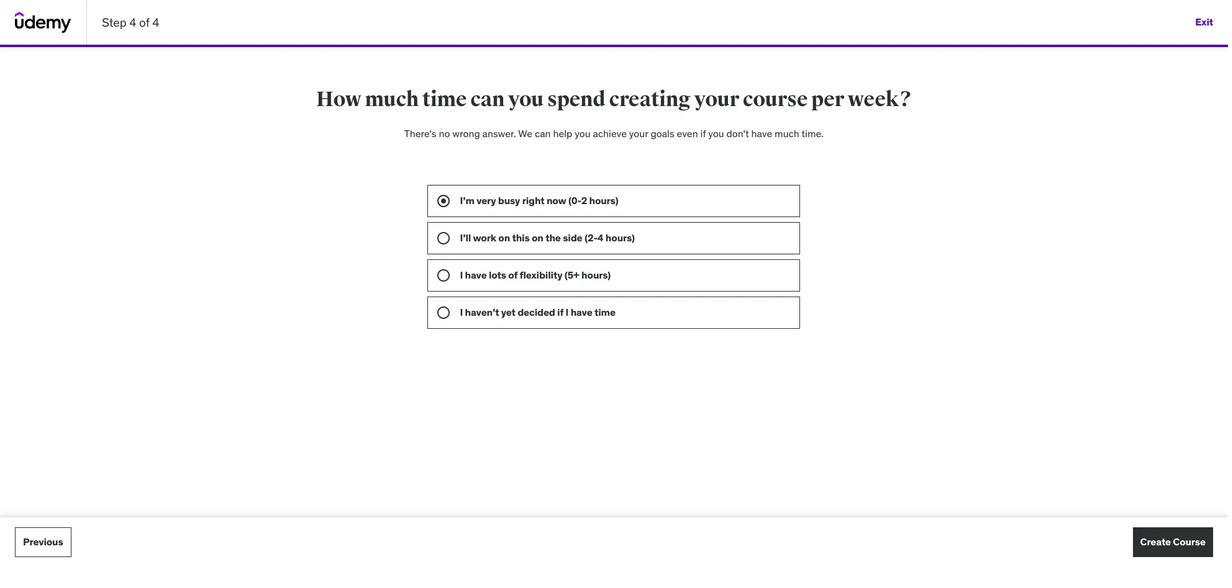 Task type: describe. For each thing, give the bounding box(es) containing it.
1 vertical spatial time
[[594, 306, 616, 319]]

2 vertical spatial hours)
[[581, 269, 611, 282]]

1 horizontal spatial 4
[[152, 15, 159, 30]]

0 horizontal spatial 4
[[129, 15, 136, 30]]

flexibility
[[520, 269, 562, 282]]

previous
[[23, 536, 63, 549]]

i haven't yet decided if i have time
[[460, 306, 616, 319]]

how much time can you spend creating your course per week?
[[316, 86, 912, 112]]

time.
[[801, 127, 824, 140]]

how
[[316, 86, 361, 112]]

per
[[811, 86, 844, 112]]

i for i haven't yet decided if i have time
[[460, 306, 463, 319]]

week?
[[848, 86, 912, 112]]

step
[[102, 15, 127, 30]]

i'll work on this on the side (2-4 hours)
[[460, 232, 635, 244]]

0 horizontal spatial your
[[629, 127, 648, 140]]

i'm very busy right now (0-2 hours)
[[460, 195, 618, 207]]

create course
[[1140, 536, 1206, 549]]

work
[[473, 232, 496, 244]]

1 horizontal spatial much
[[775, 127, 799, 140]]

udemy image
[[15, 12, 71, 33]]

1 vertical spatial hours)
[[606, 232, 635, 244]]

spend
[[547, 86, 605, 112]]

answer.
[[482, 127, 516, 140]]

this
[[512, 232, 530, 244]]

goals
[[651, 127, 674, 140]]

0 vertical spatial hours)
[[589, 195, 618, 207]]

0 horizontal spatial much
[[365, 86, 419, 112]]

busy
[[498, 195, 520, 207]]

i right decided
[[566, 306, 569, 319]]

achieve
[[593, 127, 627, 140]]

creating
[[609, 86, 690, 112]]

don't
[[726, 127, 749, 140]]

1 horizontal spatial you
[[575, 127, 590, 140]]

course
[[743, 86, 808, 112]]

we
[[518, 127, 532, 140]]

i'll
[[460, 232, 471, 244]]



Task type: vqa. For each thing, say whether or not it's contained in the screenshot.
left time
yes



Task type: locate. For each thing, give the bounding box(es) containing it.
have left lots
[[465, 269, 487, 282]]

there's
[[404, 127, 436, 140]]

1 vertical spatial of
[[508, 269, 518, 282]]

time
[[422, 86, 467, 112], [594, 306, 616, 319]]

you left don't at the top of the page
[[708, 127, 724, 140]]

much
[[365, 86, 419, 112], [775, 127, 799, 140]]

the
[[545, 232, 561, 244]]

haven't
[[465, 306, 499, 319]]

your
[[694, 86, 739, 112], [629, 127, 648, 140]]

create
[[1140, 536, 1171, 549]]

2 horizontal spatial you
[[708, 127, 724, 140]]

0 horizontal spatial can
[[470, 86, 504, 112]]

previous button
[[15, 528, 71, 558]]

1 horizontal spatial have
[[571, 306, 592, 319]]

yet
[[501, 306, 515, 319]]

have down (5+
[[571, 306, 592, 319]]

there's no wrong answer. we can help you achieve your goals even if you don't have much time.
[[404, 127, 824, 140]]

(5+
[[564, 269, 579, 282]]

0 vertical spatial if
[[700, 127, 706, 140]]

your left goals
[[629, 127, 648, 140]]

(0-
[[568, 195, 581, 207]]

1 vertical spatial if
[[557, 306, 563, 319]]

i left haven't
[[460, 306, 463, 319]]

step 4 of 4 element
[[0, 45, 1228, 47]]

create course button
[[1133, 528, 1213, 558]]

1 horizontal spatial if
[[700, 127, 706, 140]]

0 horizontal spatial of
[[139, 15, 149, 30]]

2 horizontal spatial have
[[751, 127, 772, 140]]

side
[[563, 232, 582, 244]]

on left this
[[498, 232, 510, 244]]

step 4 of 4
[[102, 15, 159, 30]]

1 vertical spatial your
[[629, 127, 648, 140]]

hours)
[[589, 195, 618, 207], [606, 232, 635, 244], [581, 269, 611, 282]]

(2-
[[584, 232, 597, 244]]

much up there's
[[365, 86, 419, 112]]

2 on from the left
[[532, 232, 543, 244]]

no
[[439, 127, 450, 140]]

much left time. on the right top
[[775, 127, 799, 140]]

0 vertical spatial of
[[139, 15, 149, 30]]

exit button
[[1195, 7, 1213, 37]]

right
[[522, 195, 544, 207]]

2 vertical spatial have
[[571, 306, 592, 319]]

help
[[553, 127, 572, 140]]

i for i have lots of flexibility (5+ hours)
[[460, 269, 463, 282]]

can
[[470, 86, 504, 112], [535, 127, 551, 140]]

your up don't at the top of the page
[[694, 86, 739, 112]]

1 horizontal spatial can
[[535, 127, 551, 140]]

lots
[[489, 269, 506, 282]]

can right we
[[535, 127, 551, 140]]

you right help
[[575, 127, 590, 140]]

0 horizontal spatial have
[[465, 269, 487, 282]]

on left the
[[532, 232, 543, 244]]

of right the step
[[139, 15, 149, 30]]

2
[[581, 195, 587, 207]]

0 vertical spatial much
[[365, 86, 419, 112]]

of
[[139, 15, 149, 30], [508, 269, 518, 282]]

have right don't at the top of the page
[[751, 127, 772, 140]]

can up "answer."
[[470, 86, 504, 112]]

of right lots
[[508, 269, 518, 282]]

i have lots of flexibility (5+ hours)
[[460, 269, 611, 282]]

i left lots
[[460, 269, 463, 282]]

1 horizontal spatial of
[[508, 269, 518, 282]]

0 vertical spatial your
[[694, 86, 739, 112]]

1 horizontal spatial time
[[594, 306, 616, 319]]

0 horizontal spatial on
[[498, 232, 510, 244]]

1 vertical spatial have
[[465, 269, 487, 282]]

hours) right (5+
[[581, 269, 611, 282]]

1 horizontal spatial on
[[532, 232, 543, 244]]

now
[[547, 195, 566, 207]]

you up we
[[508, 86, 544, 112]]

0 vertical spatial have
[[751, 127, 772, 140]]

0 vertical spatial can
[[470, 86, 504, 112]]

1 on from the left
[[498, 232, 510, 244]]

1 vertical spatial can
[[535, 127, 551, 140]]

decided
[[518, 306, 555, 319]]

hours) right 2
[[589, 195, 618, 207]]

have
[[751, 127, 772, 140], [465, 269, 487, 282], [571, 306, 592, 319]]

1 vertical spatial much
[[775, 127, 799, 140]]

hours) right (2-
[[606, 232, 635, 244]]

you
[[508, 86, 544, 112], [575, 127, 590, 140], [708, 127, 724, 140]]

i'm
[[460, 195, 474, 207]]

very
[[477, 195, 496, 207]]

0 horizontal spatial time
[[422, 86, 467, 112]]

4
[[129, 15, 136, 30], [152, 15, 159, 30], [597, 232, 603, 244]]

i
[[460, 269, 463, 282], [460, 306, 463, 319], [566, 306, 569, 319]]

exit
[[1195, 16, 1213, 28]]

if right decided
[[557, 306, 563, 319]]

even
[[677, 127, 698, 140]]

course
[[1173, 536, 1206, 549]]

0 horizontal spatial you
[[508, 86, 544, 112]]

if
[[700, 127, 706, 140], [557, 306, 563, 319]]

0 vertical spatial time
[[422, 86, 467, 112]]

wrong
[[452, 127, 480, 140]]

if right even
[[700, 127, 706, 140]]

2 horizontal spatial 4
[[597, 232, 603, 244]]

0 horizontal spatial if
[[557, 306, 563, 319]]

on
[[498, 232, 510, 244], [532, 232, 543, 244]]

1 horizontal spatial your
[[694, 86, 739, 112]]



